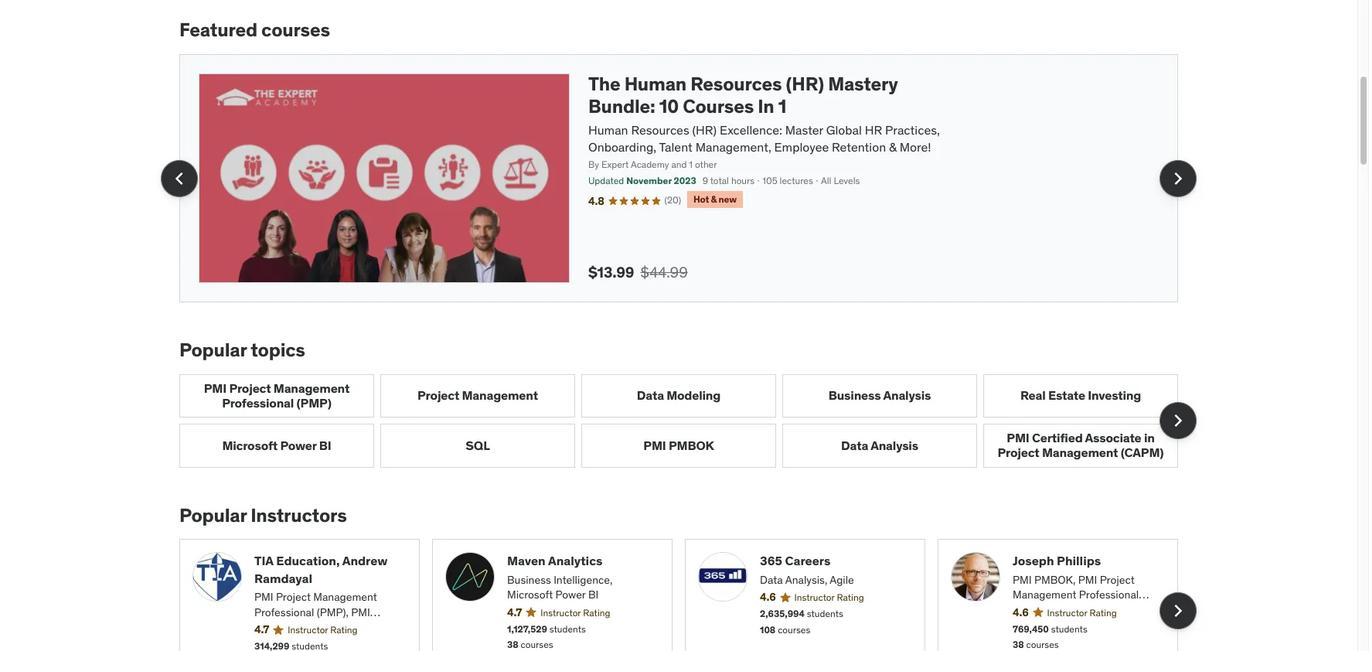 Task type: describe. For each thing, give the bounding box(es) containing it.
next image for popular instructors
[[1166, 598, 1191, 623]]

mastery
[[828, 72, 898, 96]]

hot
[[694, 193, 709, 205]]

management inside joseph phillips pmi pmbok, pmi project management professional (pmp)
[[1013, 588, 1077, 602]]

(pmp),
[[317, 605, 349, 619]]

management inside tia education, andrew ramdayal pmi project management professional (pmp), pmi pmbok
[[313, 590, 377, 604]]

1 vertical spatial human
[[588, 122, 628, 137]]

popular instructors
[[179, 503, 347, 527]]

pmi down joseph phillips link
[[1078, 573, 1097, 587]]

pmi pmbok link
[[581, 424, 776, 467]]

lectures
[[780, 175, 813, 187]]

popular instructors element
[[179, 503, 1197, 651]]

excellence:
[[720, 122, 782, 137]]

courses
[[683, 94, 754, 118]]

(pmp) inside joseph phillips pmi pmbok, pmi project management professional (pmp)
[[1013, 603, 1042, 617]]

updated
[[588, 175, 624, 187]]

november
[[626, 175, 672, 187]]

rating for careers
[[837, 592, 864, 603]]

0 vertical spatial (hr)
[[786, 72, 824, 96]]

1 next image from the top
[[1166, 166, 1191, 191]]

modeling
[[667, 388, 721, 403]]

real
[[1021, 388, 1046, 403]]

andrew
[[342, 553, 388, 569]]

investing
[[1088, 388, 1141, 403]]

power inside maven analytics business intelligence, microsoft power bi
[[556, 588, 586, 602]]

769,450
[[1013, 623, 1049, 635]]

carousel element for popular topics
[[179, 374, 1197, 467]]

popular for popular instructors
[[179, 503, 247, 527]]

students for phillips
[[1051, 623, 1088, 635]]

tia education, andrew ramdayal link
[[254, 552, 407, 587]]

38 for maven
[[507, 639, 519, 651]]

(pmp) inside "pmi project management professional (pmp)"
[[297, 395, 332, 411]]

365 careers data analysis, agile
[[760, 553, 854, 587]]

2023
[[674, 175, 696, 187]]

professional inside "pmi project management professional (pmp)"
[[222, 395, 294, 411]]

all
[[821, 175, 832, 187]]

365
[[760, 553, 782, 569]]

maven analytics link
[[507, 552, 660, 570]]

1 vertical spatial &
[[711, 193, 717, 205]]

instructor rating for analytics
[[541, 607, 610, 618]]

365 careers link
[[760, 552, 912, 570]]

project inside pmi certified associate in project management (capm)
[[998, 445, 1040, 460]]

pmi certified associate in project management (capm)
[[998, 430, 1164, 460]]

pmbok inside tia education, andrew ramdayal pmi project management professional (pmp), pmi pmbok
[[254, 620, 293, 634]]

total
[[710, 175, 729, 187]]

business analysis
[[829, 388, 931, 403]]

topics
[[251, 338, 305, 362]]

data analysis
[[841, 437, 918, 453]]

pmi project management professional (pmp)
[[204, 380, 350, 411]]

& inside the human resources (hr) mastery bundle: 10 courses in 1 human resources (hr) excellence: master global hr practices, onboarding, talent management, employee retention & more! by expert academy and 1 other
[[889, 139, 897, 155]]

joseph phillips pmi pmbok, pmi project management professional (pmp)
[[1013, 553, 1139, 617]]

careers
[[785, 553, 831, 569]]

4.6 for joseph phillips
[[1013, 605, 1029, 619]]

1,127,529 students 38 courses
[[507, 623, 586, 651]]

pmi down data modeling link
[[644, 437, 666, 453]]

instructor for analytics
[[541, 607, 581, 618]]

instructor for phillips
[[1047, 607, 1088, 618]]

data modeling
[[637, 388, 721, 403]]

in
[[1144, 430, 1155, 445]]

instructor down (pmp),
[[288, 624, 328, 636]]

microsoft power bi link
[[179, 424, 374, 467]]

hot & new
[[694, 193, 737, 205]]

pmi project management professional (pmp) link
[[179, 374, 374, 418]]

instructor for careers
[[795, 592, 835, 603]]

updated november 2023
[[588, 175, 696, 187]]

courses right featured
[[261, 18, 330, 42]]

project inside tia education, andrew ramdayal pmi project management professional (pmp), pmi pmbok
[[276, 590, 311, 604]]

4.6 for 365 careers
[[760, 590, 776, 604]]

practices,
[[885, 122, 940, 137]]

instructors
[[251, 503, 347, 527]]

intelligence,
[[554, 573, 613, 587]]

associate
[[1085, 430, 1142, 445]]

previous image
[[167, 166, 192, 191]]

the
[[588, 72, 621, 96]]

next image for popular topics
[[1166, 408, 1191, 433]]

the human resources (hr) mastery bundle: 10 courses in 1 human resources (hr) excellence: master global hr practices, onboarding, talent management, employee retention & more! by expert academy and 1 other
[[588, 72, 940, 170]]

pmi down ramdayal
[[254, 590, 273, 604]]

academy
[[631, 159, 669, 170]]

analysis,
[[785, 573, 828, 587]]

employee
[[774, 139, 829, 155]]

project up sql link
[[418, 388, 459, 403]]

courses for joseph phillips
[[1026, 639, 1059, 651]]

0 horizontal spatial (hr)
[[692, 122, 717, 137]]

105 lectures
[[763, 175, 813, 187]]

hr
[[865, 122, 882, 137]]

professional for andrew
[[254, 605, 314, 619]]

analysis for data analysis
[[871, 437, 918, 453]]

students for careers
[[807, 608, 843, 619]]

master
[[785, 122, 823, 137]]

maven
[[507, 553, 546, 569]]

instructor rating for careers
[[795, 592, 864, 603]]

data modeling link
[[581, 374, 776, 418]]

pmi right (pmp),
[[351, 605, 370, 619]]

education,
[[276, 553, 340, 569]]

analytics
[[548, 553, 603, 569]]

certified
[[1032, 430, 1083, 445]]

pmi inside "pmi project management professional (pmp)"
[[204, 380, 227, 396]]

instructor rating down (pmp),
[[288, 624, 358, 636]]

power inside microsoft power bi link
[[280, 437, 317, 453]]

1 vertical spatial resources
[[631, 122, 689, 137]]

featured
[[179, 18, 257, 42]]

all levels
[[821, 175, 860, 187]]



Task type: locate. For each thing, give the bounding box(es) containing it.
courses down 769,450
[[1026, 639, 1059, 651]]

rating down joseph phillips link
[[1090, 607, 1117, 618]]

professional
[[222, 395, 294, 411], [1079, 588, 1139, 602], [254, 605, 314, 619]]

featured courses
[[179, 18, 330, 42]]

by
[[588, 159, 599, 170]]

2 vertical spatial carousel element
[[179, 539, 1197, 651]]

pmbok down 'modeling'
[[669, 437, 714, 453]]

instructor rating up 769,450 students 38 courses
[[1047, 607, 1117, 618]]

1 horizontal spatial 4.6
[[1013, 605, 1029, 619]]

0 horizontal spatial 1
[[689, 159, 693, 170]]

1 vertical spatial (hr)
[[692, 122, 717, 137]]

instructor up 769,450 students 38 courses
[[1047, 607, 1088, 618]]

(20)
[[665, 194, 681, 206]]

carousel element containing tia education, andrew ramdayal
[[179, 539, 1197, 651]]

1,127,529
[[507, 623, 547, 635]]

0 vertical spatial (pmp)
[[297, 395, 332, 411]]

1 horizontal spatial bi
[[588, 588, 599, 602]]

0 vertical spatial resources
[[691, 72, 782, 96]]

phillips
[[1057, 553, 1101, 569]]

resources up excellence: on the top of page
[[691, 72, 782, 96]]

instructor rating down agile on the right of page
[[795, 592, 864, 603]]

1 horizontal spatial resources
[[691, 72, 782, 96]]

(pmp)
[[297, 395, 332, 411], [1013, 603, 1042, 617]]

1 vertical spatial analysis
[[871, 437, 918, 453]]

1 horizontal spatial microsoft
[[507, 588, 553, 602]]

1 vertical spatial pmbok
[[254, 620, 293, 634]]

0 horizontal spatial (pmp)
[[297, 395, 332, 411]]

instructor rating down intelligence,
[[541, 607, 610, 618]]

1 vertical spatial microsoft
[[507, 588, 553, 602]]

joseph phillips link
[[1013, 552, 1165, 570]]

retention
[[832, 139, 886, 155]]

1 38 from the left
[[507, 639, 519, 651]]

4.7
[[507, 605, 522, 619], [254, 623, 269, 637]]

rating for analytics
[[583, 607, 610, 618]]

105
[[763, 175, 778, 187]]

0 horizontal spatial 4.6
[[760, 590, 776, 604]]

courses for 365 careers
[[778, 624, 810, 635]]

instructor rating for phillips
[[1047, 607, 1117, 618]]

2 vertical spatial data
[[760, 573, 783, 587]]

other
[[695, 159, 717, 170]]

hours
[[731, 175, 755, 187]]

2 horizontal spatial students
[[1051, 623, 1088, 635]]

business up data analysis
[[829, 388, 881, 403]]

4.7 for maven analytics
[[507, 605, 522, 619]]

1 horizontal spatial pmbok
[[669, 437, 714, 453]]

38 for joseph
[[1013, 639, 1024, 651]]

2,635,994
[[760, 608, 805, 619]]

professional inside tia education, andrew ramdayal pmi project management professional (pmp), pmi pmbok
[[254, 605, 314, 619]]

0 vertical spatial power
[[280, 437, 317, 453]]

project down ramdayal
[[276, 590, 311, 604]]

pmi inside pmi certified associate in project management (capm)
[[1007, 430, 1030, 445]]

popular for popular topics
[[179, 338, 247, 362]]

&
[[889, 139, 897, 155], [711, 193, 717, 205]]

students down agile on the right of page
[[807, 608, 843, 619]]

microsoft up 1,127,529
[[507, 588, 553, 602]]

sql link
[[380, 424, 575, 467]]

microsoft
[[222, 437, 278, 453], [507, 588, 553, 602]]

0 vertical spatial human
[[624, 72, 687, 96]]

courses for maven analytics
[[521, 639, 553, 651]]

$13.99
[[588, 263, 634, 281]]

(hr) down courses
[[692, 122, 717, 137]]

data inside 365 careers data analysis, agile
[[760, 573, 783, 587]]

& left more!
[[889, 139, 897, 155]]

data for data modeling
[[637, 388, 664, 403]]

human
[[624, 72, 687, 96], [588, 122, 628, 137]]

38 down 769,450
[[1013, 639, 1024, 651]]

1 vertical spatial carousel element
[[179, 374, 1197, 467]]

professional for pmi
[[1079, 588, 1139, 602]]

pmi down joseph
[[1013, 573, 1032, 587]]

0 vertical spatial 4.6
[[760, 590, 776, 604]]

0 horizontal spatial students
[[550, 623, 586, 635]]

business
[[829, 388, 881, 403], [507, 573, 551, 587]]

project
[[229, 380, 271, 396], [418, 388, 459, 403], [998, 445, 1040, 460], [1100, 573, 1135, 587], [276, 590, 311, 604]]

0 vertical spatial professional
[[222, 395, 294, 411]]

analysis down business analysis link
[[871, 437, 918, 453]]

business inside maven analytics business intelligence, microsoft power bi
[[507, 573, 551, 587]]

rating for phillips
[[1090, 607, 1117, 618]]

maven analytics business intelligence, microsoft power bi
[[507, 553, 613, 602]]

bi down 'pmi project management professional (pmp)' link
[[319, 437, 331, 453]]

project inside joseph phillips pmi pmbok, pmi project management professional (pmp)
[[1100, 573, 1135, 587]]

human right "the"
[[624, 72, 687, 96]]

1 horizontal spatial 38
[[1013, 639, 1024, 651]]

0 vertical spatial business
[[829, 388, 881, 403]]

2 vertical spatial next image
[[1166, 598, 1191, 623]]

joseph
[[1013, 553, 1054, 569]]

professional down joseph phillips link
[[1079, 588, 1139, 602]]

ramdayal
[[254, 570, 312, 586]]

1 vertical spatial bi
[[588, 588, 599, 602]]

management down topics
[[274, 380, 350, 396]]

1 vertical spatial business
[[507, 573, 551, 587]]

data for data analysis
[[841, 437, 868, 453]]

students for analytics
[[550, 623, 586, 635]]

power down 'pmi project management professional (pmp)' link
[[280, 437, 317, 453]]

carousel element
[[161, 54, 1197, 302], [179, 374, 1197, 467], [179, 539, 1197, 651]]

analysis up data analysis
[[883, 388, 931, 403]]

agile
[[830, 573, 854, 587]]

pmbok
[[669, 437, 714, 453], [254, 620, 293, 634]]

1 vertical spatial 4.6
[[1013, 605, 1029, 619]]

4.8
[[588, 194, 604, 208]]

courses inside 769,450 students 38 courses
[[1026, 639, 1059, 651]]

next image
[[1166, 166, 1191, 191], [1166, 408, 1191, 433], [1166, 598, 1191, 623]]

38 inside 1,127,529 students 38 courses
[[507, 639, 519, 651]]

more!
[[900, 139, 931, 155]]

1 vertical spatial professional
[[1079, 588, 1139, 602]]

10
[[659, 94, 679, 118]]

carousel element containing pmi project management professional (pmp)
[[179, 374, 1197, 467]]

(pmp) up microsoft power bi
[[297, 395, 332, 411]]

1 horizontal spatial (hr)
[[786, 72, 824, 96]]

courses down 1,127,529
[[521, 639, 553, 651]]

1 vertical spatial data
[[841, 437, 868, 453]]

management inside "pmi project management professional (pmp)"
[[274, 380, 350, 396]]

estate
[[1048, 388, 1085, 403]]

data down business analysis link
[[841, 437, 868, 453]]

rating down intelligence,
[[583, 607, 610, 618]]

1 vertical spatial popular
[[179, 503, 247, 527]]

2 next image from the top
[[1166, 408, 1191, 433]]

management down pmbok,
[[1013, 588, 1077, 602]]

management down real estate investing link
[[1042, 445, 1118, 460]]

1 horizontal spatial data
[[760, 573, 783, 587]]

resources up talent
[[631, 122, 689, 137]]

microsoft power bi
[[222, 437, 331, 453]]

2 horizontal spatial data
[[841, 437, 868, 453]]

courses inside 2,635,994 students 108 courses
[[778, 624, 810, 635]]

1 vertical spatial next image
[[1166, 408, 1191, 433]]

talent
[[659, 139, 693, 155]]

data analysis link
[[782, 424, 977, 467]]

bi inside microsoft power bi link
[[319, 437, 331, 453]]

38 inside 769,450 students 38 courses
[[1013, 639, 1024, 651]]

carousel element for featured courses
[[161, 54, 1197, 302]]

1 vertical spatial (pmp)
[[1013, 603, 1042, 617]]

courses inside 1,127,529 students 38 courses
[[521, 639, 553, 651]]

bi inside maven analytics business intelligence, microsoft power bi
[[588, 588, 599, 602]]

0 vertical spatial next image
[[1166, 166, 1191, 191]]

0 vertical spatial 4.7
[[507, 605, 522, 619]]

pmi left certified on the right of the page
[[1007, 430, 1030, 445]]

0 vertical spatial &
[[889, 139, 897, 155]]

bundle:
[[588, 94, 655, 118]]

1 horizontal spatial (pmp)
[[1013, 603, 1042, 617]]

108
[[760, 624, 776, 635]]

expert
[[601, 159, 629, 170]]

4.6
[[760, 590, 776, 604], [1013, 605, 1029, 619]]

& right hot
[[711, 193, 717, 205]]

0 horizontal spatial bi
[[319, 437, 331, 453]]

project management
[[418, 388, 538, 403]]

project down popular topics
[[229, 380, 271, 396]]

data down 365
[[760, 573, 783, 587]]

rating
[[837, 592, 864, 603], [583, 607, 610, 618], [1090, 607, 1117, 618], [330, 624, 358, 636]]

students inside 1,127,529 students 38 courses
[[550, 623, 586, 635]]

project down real
[[998, 445, 1040, 460]]

popular
[[179, 338, 247, 362], [179, 503, 247, 527]]

0 vertical spatial pmbok
[[669, 437, 714, 453]]

students inside 769,450 students 38 courses
[[1051, 623, 1088, 635]]

levels
[[834, 175, 860, 187]]

4.6 up 2,635,994
[[760, 590, 776, 604]]

0 vertical spatial popular
[[179, 338, 247, 362]]

carousel element for popular instructors
[[179, 539, 1197, 651]]

courses down 2,635,994
[[778, 624, 810, 635]]

students right 1,127,529
[[550, 623, 586, 635]]

0 horizontal spatial resources
[[631, 122, 689, 137]]

0 horizontal spatial &
[[711, 193, 717, 205]]

1 horizontal spatial business
[[829, 388, 881, 403]]

0 vertical spatial 1
[[778, 94, 787, 118]]

pmi down popular topics
[[204, 380, 227, 396]]

in
[[758, 94, 774, 118]]

1 popular from the top
[[179, 338, 247, 362]]

students inside 2,635,994 students 108 courses
[[807, 608, 843, 619]]

resources
[[691, 72, 782, 96], [631, 122, 689, 137]]

0 horizontal spatial microsoft
[[222, 437, 278, 453]]

microsoft down 'pmi project management professional (pmp)' link
[[222, 437, 278, 453]]

instructor up 1,127,529 students 38 courses on the bottom left
[[541, 607, 581, 618]]

pmi certified associate in project management (capm) link
[[984, 424, 1178, 467]]

1 horizontal spatial students
[[807, 608, 843, 619]]

real estate investing
[[1021, 388, 1141, 403]]

professional down ramdayal
[[254, 605, 314, 619]]

2 38 from the left
[[1013, 639, 1024, 651]]

1 right and
[[689, 159, 693, 170]]

2 vertical spatial professional
[[254, 605, 314, 619]]

professional inside joseph phillips pmi pmbok, pmi project management professional (pmp)
[[1079, 588, 1139, 602]]

1 vertical spatial 1
[[689, 159, 693, 170]]

0 horizontal spatial 4.7
[[254, 623, 269, 637]]

professional up microsoft power bi
[[222, 395, 294, 411]]

power down intelligence,
[[556, 588, 586, 602]]

and
[[671, 159, 687, 170]]

(capm)
[[1121, 445, 1164, 460]]

power
[[280, 437, 317, 453], [556, 588, 586, 602]]

9 total hours
[[703, 175, 755, 187]]

popular topics
[[179, 338, 305, 362]]

tia education, andrew ramdayal pmi project management professional (pmp), pmi pmbok
[[254, 553, 388, 634]]

2 popular from the top
[[179, 503, 247, 527]]

$13.99 $44.99
[[588, 263, 688, 281]]

real estate investing link
[[984, 374, 1178, 418]]

0 vertical spatial analysis
[[883, 388, 931, 403]]

1 horizontal spatial 1
[[778, 94, 787, 118]]

human up onboarding,
[[588, 122, 628, 137]]

38
[[507, 639, 519, 651], [1013, 639, 1024, 651]]

management inside pmi certified associate in project management (capm)
[[1042, 445, 1118, 460]]

1
[[778, 94, 787, 118], [689, 159, 693, 170]]

0 vertical spatial carousel element
[[161, 54, 1197, 302]]

project inside "pmi project management professional (pmp)"
[[229, 380, 271, 396]]

0 vertical spatial microsoft
[[222, 437, 278, 453]]

business inside business analysis link
[[829, 388, 881, 403]]

1 horizontal spatial &
[[889, 139, 897, 155]]

global
[[826, 122, 862, 137]]

1 vertical spatial 4.7
[[254, 623, 269, 637]]

rating down (pmp),
[[330, 624, 358, 636]]

instructor down "analysis,"
[[795, 592, 835, 603]]

4.7 up 1,127,529
[[507, 605, 522, 619]]

3 next image from the top
[[1166, 598, 1191, 623]]

pmbok,
[[1034, 573, 1076, 587]]

$44.99
[[640, 263, 688, 281]]

management up sql
[[462, 388, 538, 403]]

analysis for business analysis
[[883, 388, 931, 403]]

(pmp) up 769,450
[[1013, 603, 1042, 617]]

1 right in
[[778, 94, 787, 118]]

4.6 up 769,450
[[1013, 605, 1029, 619]]

data
[[637, 388, 664, 403], [841, 437, 868, 453], [760, 573, 783, 587]]

(hr) right in
[[786, 72, 824, 96]]

0 horizontal spatial business
[[507, 573, 551, 587]]

0 horizontal spatial power
[[280, 437, 317, 453]]

769,450 students 38 courses
[[1013, 623, 1088, 651]]

carousel element containing the human resources (hr) mastery bundle: 10 courses in 1
[[161, 54, 1197, 302]]

0 horizontal spatial pmbok
[[254, 620, 293, 634]]

(hr)
[[786, 72, 824, 96], [692, 122, 717, 137]]

data left 'modeling'
[[637, 388, 664, 403]]

pmi pmbok
[[644, 437, 714, 453]]

sql
[[466, 437, 490, 453]]

1 horizontal spatial 4.7
[[507, 605, 522, 619]]

management up (pmp),
[[313, 590, 377, 604]]

4.7 for tia education, andrew ramdayal
[[254, 623, 269, 637]]

business analysis link
[[782, 374, 977, 418]]

onboarding,
[[588, 139, 657, 155]]

2,635,994 students 108 courses
[[760, 608, 843, 635]]

0 vertical spatial data
[[637, 388, 664, 403]]

management
[[274, 380, 350, 396], [462, 388, 538, 403], [1042, 445, 1118, 460], [1013, 588, 1077, 602], [313, 590, 377, 604]]

1 vertical spatial power
[[556, 588, 586, 602]]

business down 'maven'
[[507, 573, 551, 587]]

1 horizontal spatial power
[[556, 588, 586, 602]]

microsoft inside maven analytics business intelligence, microsoft power bi
[[507, 588, 553, 602]]

students right 769,450
[[1051, 623, 1088, 635]]

tia
[[254, 553, 274, 569]]

new
[[719, 193, 737, 205]]

0 horizontal spatial 38
[[507, 639, 519, 651]]

rating down agile on the right of page
[[837, 592, 864, 603]]

pmbok down ramdayal
[[254, 620, 293, 634]]

38 down 1,127,529
[[507, 639, 519, 651]]

0 horizontal spatial data
[[637, 388, 664, 403]]

4.7 down ramdayal
[[254, 623, 269, 637]]

instructor rating
[[795, 592, 864, 603], [541, 607, 610, 618], [1047, 607, 1117, 618], [288, 624, 358, 636]]

project down joseph phillips link
[[1100, 573, 1135, 587]]

0 vertical spatial bi
[[319, 437, 331, 453]]

next image inside popular instructors element
[[1166, 598, 1191, 623]]

bi down intelligence,
[[588, 588, 599, 602]]



Task type: vqa. For each thing, say whether or not it's contained in the screenshot.


